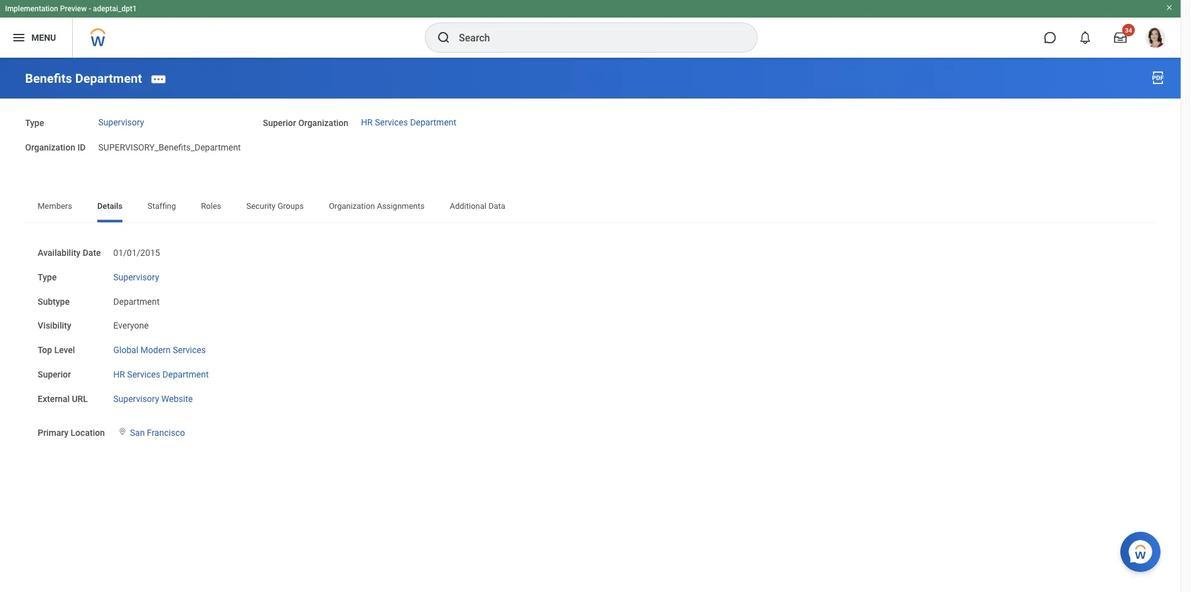 Task type: vqa. For each thing, say whether or not it's contained in the screenshot.
CF - LRV - Learner Supervisory Org link
no



Task type: describe. For each thing, give the bounding box(es) containing it.
34 button
[[1107, 24, 1136, 51]]

hr for superior
[[113, 370, 125, 380]]

profile logan mcneil image
[[1146, 28, 1166, 50]]

department element
[[113, 294, 160, 307]]

search image
[[436, 30, 452, 45]]

san francisco
[[130, 428, 185, 439]]

adeptai_dpt1
[[93, 4, 137, 13]]

primary
[[38, 428, 68, 439]]

external url
[[38, 394, 88, 404]]

view printable version (pdf) image
[[1151, 70, 1166, 85]]

-
[[89, 4, 91, 13]]

additional
[[450, 202, 487, 211]]

inbox large image
[[1115, 31, 1127, 44]]

services for superior
[[127, 370, 160, 380]]

visibility
[[38, 321, 71, 331]]

modern
[[141, 345, 171, 356]]

organization for organization id
[[25, 143, 75, 153]]

hr services department link for superior
[[113, 367, 209, 380]]

hr services department for superior organization
[[361, 117, 457, 127]]

primary location
[[38, 428, 105, 439]]

0 vertical spatial organization
[[298, 118, 349, 129]]

benefits department link
[[25, 71, 142, 86]]

location image
[[117, 428, 127, 437]]

additional data
[[450, 202, 506, 211]]

supervisory website
[[113, 394, 193, 404]]

superior organization
[[263, 118, 349, 129]]

global
[[113, 345, 138, 356]]

01/01/2015
[[113, 248, 160, 258]]

organization id
[[25, 143, 86, 153]]

security
[[246, 202, 276, 211]]

1 horizontal spatial services
[[173, 345, 206, 356]]

groups
[[278, 202, 304, 211]]

tab list inside benefits department main content
[[25, 193, 1156, 223]]

staffing
[[148, 202, 176, 211]]

department inside 'hr services department' "link"
[[163, 370, 209, 380]]

security groups
[[246, 202, 304, 211]]

superior for superior organization
[[263, 118, 296, 129]]

organization for organization assignments
[[329, 202, 375, 211]]

website
[[161, 394, 193, 404]]

availability date
[[38, 248, 101, 258]]

roles
[[201, 202, 221, 211]]

benefits department
[[25, 71, 142, 86]]

supervisory_benefits_department
[[98, 143, 241, 153]]

francisco
[[147, 428, 185, 439]]

level
[[54, 345, 75, 356]]

everyone
[[113, 321, 149, 331]]

1 vertical spatial type
[[38, 272, 57, 283]]

superior for superior
[[38, 370, 71, 380]]



Task type: locate. For each thing, give the bounding box(es) containing it.
34
[[1126, 26, 1133, 34]]

hr services department link
[[361, 117, 457, 127], [113, 367, 209, 380]]

0 vertical spatial hr services department
[[361, 117, 457, 127]]

hr inside "link"
[[113, 370, 125, 380]]

1 vertical spatial supervisory
[[113, 272, 159, 283]]

supervisory link
[[98, 117, 144, 127], [113, 270, 159, 283]]

url
[[72, 394, 88, 404]]

menu banner
[[0, 0, 1181, 58]]

supervisory website link
[[113, 391, 193, 404]]

1 horizontal spatial hr services department link
[[361, 117, 457, 127]]

1 vertical spatial hr
[[113, 370, 125, 380]]

1 horizontal spatial hr
[[361, 117, 373, 127]]

2 vertical spatial supervisory
[[113, 394, 159, 404]]

benefits department main content
[[0, 58, 1181, 501]]

hr right the 'superior organization'
[[361, 117, 373, 127]]

supervisory up supervisory_benefits_department
[[98, 117, 144, 127]]

everyone element
[[113, 318, 149, 331]]

1 horizontal spatial superior
[[263, 118, 296, 129]]

supervisory link down 01/01/2015
[[113, 270, 159, 283]]

1 vertical spatial hr services department
[[113, 370, 209, 380]]

1 vertical spatial hr services department link
[[113, 367, 209, 380]]

services for superior organization
[[375, 117, 408, 127]]

availability
[[38, 248, 81, 258]]

0 vertical spatial supervisory link
[[98, 117, 144, 127]]

id
[[78, 143, 86, 153]]

type up subtype
[[38, 272, 57, 283]]

1 vertical spatial organization
[[25, 143, 75, 153]]

hr down global
[[113, 370, 125, 380]]

notifications large image
[[1080, 31, 1092, 44]]

date
[[83, 248, 101, 258]]

0 vertical spatial hr services department link
[[361, 117, 457, 127]]

hr for superior organization
[[361, 117, 373, 127]]

supervisory link up supervisory_benefits_department
[[98, 117, 144, 127]]

department
[[75, 71, 142, 86], [410, 117, 457, 127], [113, 297, 160, 307], [163, 370, 209, 380]]

0 vertical spatial type
[[25, 118, 44, 129]]

menu button
[[0, 18, 72, 58]]

2 vertical spatial services
[[127, 370, 160, 380]]

global modern services
[[113, 345, 206, 356]]

superior
[[263, 118, 296, 129], [38, 370, 71, 380]]

hr services department
[[361, 117, 457, 127], [113, 370, 209, 380]]

0 horizontal spatial services
[[127, 370, 160, 380]]

hr
[[361, 117, 373, 127], [113, 370, 125, 380]]

data
[[489, 202, 506, 211]]

0 horizontal spatial hr services department
[[113, 370, 209, 380]]

preview
[[60, 4, 87, 13]]

members
[[38, 202, 72, 211]]

2 horizontal spatial services
[[375, 117, 408, 127]]

0 horizontal spatial hr services department link
[[113, 367, 209, 380]]

0 vertical spatial superior
[[263, 118, 296, 129]]

supervisory up san
[[113, 394, 159, 404]]

0 vertical spatial hr
[[361, 117, 373, 127]]

2 vertical spatial organization
[[329, 202, 375, 211]]

global modern services link
[[113, 343, 206, 356]]

external
[[38, 394, 70, 404]]

subtype
[[38, 297, 70, 307]]

close environment banner image
[[1166, 4, 1174, 11]]

Search Workday  search field
[[459, 24, 732, 51]]

top level
[[38, 345, 75, 356]]

san
[[130, 428, 145, 439]]

1 horizontal spatial hr services department
[[361, 117, 457, 127]]

organization assignments
[[329, 202, 425, 211]]

organization
[[298, 118, 349, 129], [25, 143, 75, 153], [329, 202, 375, 211]]

tab list containing members
[[25, 193, 1156, 223]]

type
[[25, 118, 44, 129], [38, 272, 57, 283]]

menu
[[31, 32, 56, 43]]

0 vertical spatial services
[[375, 117, 408, 127]]

services
[[375, 117, 408, 127], [173, 345, 206, 356], [127, 370, 160, 380]]

1 vertical spatial supervisory link
[[113, 270, 159, 283]]

hr services department for superior
[[113, 370, 209, 380]]

0 horizontal spatial superior
[[38, 370, 71, 380]]

san francisco link
[[130, 426, 185, 439]]

implementation
[[5, 4, 58, 13]]

implementation preview -   adeptai_dpt1
[[5, 4, 137, 13]]

organization inside tab list
[[329, 202, 375, 211]]

benefits
[[25, 71, 72, 86]]

0 horizontal spatial hr
[[113, 370, 125, 380]]

hr services department link for superior organization
[[361, 117, 457, 127]]

details
[[97, 202, 123, 211]]

top
[[38, 345, 52, 356]]

assignments
[[377, 202, 425, 211]]

type up the organization id on the left
[[25, 118, 44, 129]]

justify image
[[11, 30, 26, 45]]

supervisory
[[98, 117, 144, 127], [113, 272, 159, 283], [113, 394, 159, 404]]

0 vertical spatial supervisory
[[98, 117, 144, 127]]

location
[[71, 428, 105, 439]]

1 vertical spatial services
[[173, 345, 206, 356]]

1 vertical spatial superior
[[38, 370, 71, 380]]

tab list
[[25, 193, 1156, 223]]

availability date element
[[113, 240, 160, 259]]

supervisory up department element at the left
[[113, 272, 159, 283]]



